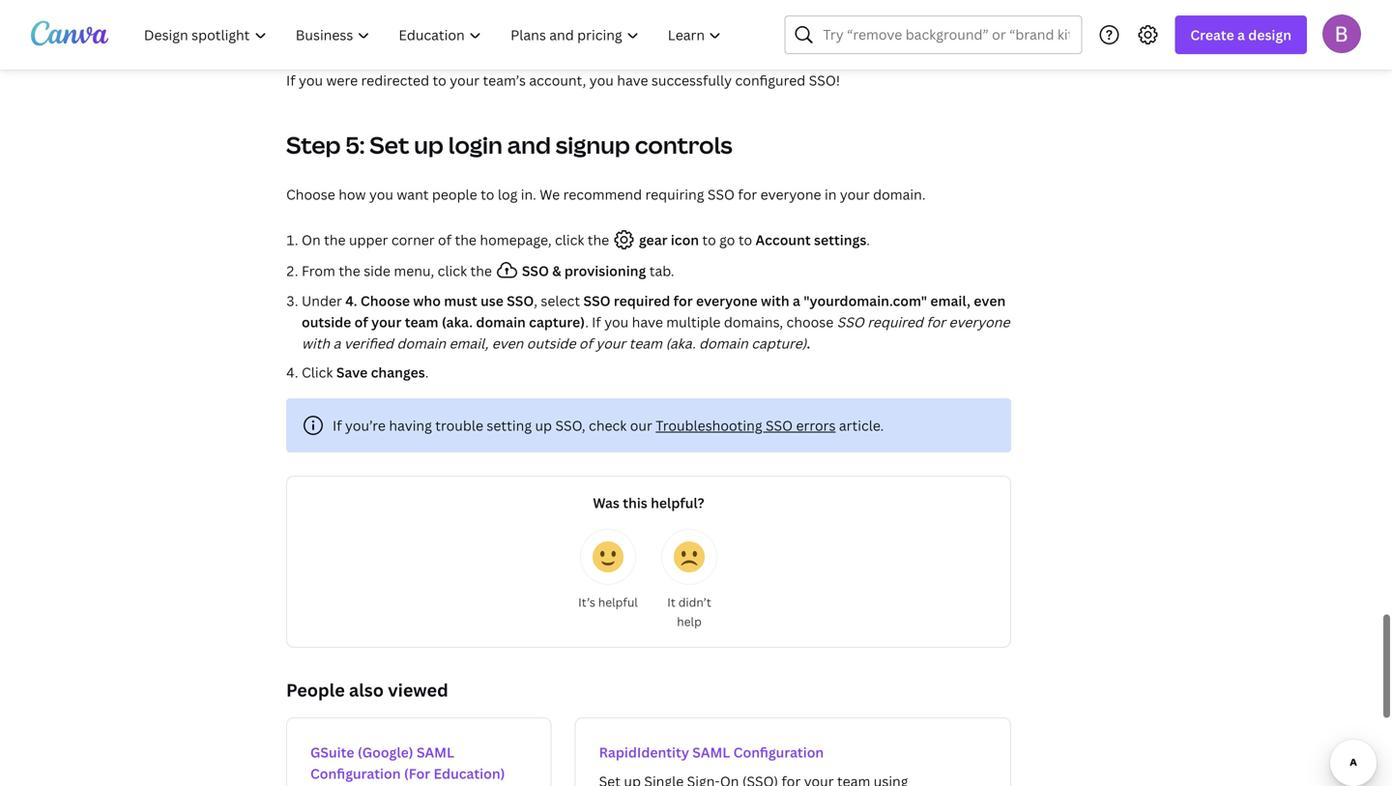 Task type: locate. For each thing, give the bounding box(es) containing it.
the
[[324, 231, 346, 249], [455, 231, 477, 249], [588, 231, 609, 249], [339, 262, 361, 280], [471, 262, 492, 280]]

domain
[[476, 313, 526, 331], [397, 334, 446, 353], [699, 334, 748, 353]]

it's helpful
[[578, 594, 638, 610]]

1 horizontal spatial click
[[555, 231, 584, 249]]

corner
[[392, 231, 435, 249]]

under 4. choose who must use sso , select
[[302, 292, 584, 310]]

1 vertical spatial (aka.
[[666, 334, 696, 353]]

for inside 'sso required for everyone with a verified domain email, even outside of your team (aka. domain capture)'
[[927, 313, 946, 331]]

outside inside 'sso required for everyone with a verified domain email, even outside of your team (aka. domain capture)'
[[527, 334, 576, 353]]

of up verified
[[355, 313, 368, 331]]

domains,
[[724, 313, 783, 331]]

controls
[[635, 129, 733, 161]]

0 vertical spatial team
[[405, 313, 439, 331]]

the down people
[[455, 231, 477, 249]]

must
[[444, 292, 477, 310]]

sso
[[708, 185, 735, 204], [522, 262, 549, 280], [507, 292, 534, 310], [584, 292, 611, 310], [837, 313, 864, 331], [766, 416, 793, 435]]

1 horizontal spatial even
[[974, 292, 1006, 310]]

outside down under
[[302, 313, 351, 331]]

saml up (for
[[417, 743, 455, 762]]

sso left & at the top of page
[[522, 262, 549, 280]]

choose
[[787, 313, 834, 331]]

1 vertical spatial if
[[592, 313, 601, 331]]

0 horizontal spatial required
[[614, 292, 670, 310]]

choose left how
[[286, 185, 335, 204]]

requiring
[[646, 185, 704, 204]]

sso required for everyone with a verified domain email, even outside of your team (aka. domain capture)
[[302, 313, 1010, 353]]

choose down side
[[361, 292, 410, 310]]

1 vertical spatial required
[[868, 313, 924, 331]]

you
[[299, 71, 323, 89], [590, 71, 614, 89], [369, 185, 394, 204], [605, 313, 629, 331]]

log
[[498, 185, 518, 204]]

and
[[507, 129, 551, 161]]

sso down the "yourdomain.com"
[[837, 313, 864, 331]]

of down select
[[579, 334, 593, 353]]

0 horizontal spatial outside
[[302, 313, 351, 331]]

(aka. down multiple
[[666, 334, 696, 353]]

it
[[668, 594, 676, 610]]

tab.
[[650, 262, 675, 280]]

1 horizontal spatial (aka.
[[666, 334, 696, 353]]

if you were redirected to your team's account, you have successfully configured sso!
[[286, 71, 841, 89]]

under
[[302, 292, 342, 310]]

0 horizontal spatial domain
[[397, 334, 446, 353]]

1 vertical spatial of
[[355, 313, 368, 331]]

0 horizontal spatial everyone
[[696, 292, 758, 310]]

0 horizontal spatial click
[[438, 262, 467, 280]]

0 horizontal spatial choose
[[286, 185, 335, 204]]

0 horizontal spatial email,
[[449, 334, 489, 353]]

required for domain
[[868, 313, 924, 331]]

2 horizontal spatial for
[[927, 313, 946, 331]]

to right go
[[739, 231, 753, 249]]

0 horizontal spatial a
[[333, 334, 341, 353]]

.
[[867, 231, 870, 249], [585, 313, 589, 331], [807, 334, 811, 353], [425, 363, 429, 382]]

your
[[450, 71, 480, 89], [840, 185, 870, 204], [372, 313, 402, 331], [596, 334, 626, 353]]

it's
[[578, 594, 596, 610]]

(aka. inside 'sso required for everyone with a verified domain email, even outside of your team (aka. domain capture)'
[[666, 334, 696, 353]]

your up verified
[[372, 313, 402, 331]]

. up the "yourdomain.com"
[[867, 231, 870, 249]]

click up & at the top of page
[[555, 231, 584, 249]]

required up 'sso required for everyone with a verified domain email, even outside of your team (aka. domain capture)'
[[614, 292, 670, 310]]

up
[[414, 129, 444, 161], [535, 416, 552, 435]]

2 vertical spatial if
[[333, 416, 342, 435]]

sso up go
[[708, 185, 735, 204]]

gsuite (google) saml configuration (for education) link
[[286, 718, 552, 786]]

side
[[364, 262, 391, 280]]

team inside 'sso required for everyone with a verified domain email, even outside of your team (aka. domain capture)'
[[629, 334, 662, 353]]

0 vertical spatial required
[[614, 292, 670, 310]]

0 horizontal spatial configuration
[[310, 764, 401, 783]]

1 horizontal spatial outside
[[527, 334, 576, 353]]

0 vertical spatial choose
[[286, 185, 335, 204]]

0 horizontal spatial of
[[355, 313, 368, 331]]

1 horizontal spatial a
[[793, 292, 801, 310]]

it didn't help
[[668, 594, 712, 630]]

a left design
[[1238, 26, 1246, 44]]

saml
[[417, 743, 455, 762], [693, 743, 730, 762]]

design
[[1249, 26, 1292, 44]]

capture) down select
[[529, 313, 585, 331]]

domain down . if you have multiple domains, choose
[[699, 334, 748, 353]]

email, inside 'sso required for everyone with a "yourdomain.com" email, even outside of your team (aka. domain capture)'
[[931, 292, 971, 310]]

click down on the upper corner of the homepage, click the
[[438, 262, 467, 280]]

2 vertical spatial a
[[333, 334, 341, 353]]

with inside 'sso required for everyone with a verified domain email, even outside of your team (aka. domain capture)'
[[302, 334, 330, 353]]

if left were
[[286, 71, 296, 89]]

0 vertical spatial click
[[555, 231, 584, 249]]

2 vertical spatial of
[[579, 334, 593, 353]]

errors
[[796, 416, 836, 435]]

2 horizontal spatial if
[[592, 313, 601, 331]]

2 horizontal spatial a
[[1238, 26, 1246, 44]]

for
[[738, 185, 757, 204], [674, 292, 693, 310], [927, 313, 946, 331]]

0 horizontal spatial (aka.
[[442, 313, 473, 331]]

if down sso & provisioning tab.
[[592, 313, 601, 331]]

a left verified
[[333, 334, 341, 353]]

1 vertical spatial even
[[492, 334, 524, 353]]

login
[[449, 129, 503, 161]]

for up gear icon to go to account settings .
[[738, 185, 757, 204]]

1 horizontal spatial of
[[438, 231, 452, 249]]

multiple
[[667, 313, 721, 331]]

1 horizontal spatial domain
[[476, 313, 526, 331]]

1 vertical spatial email,
[[449, 334, 489, 353]]

of
[[438, 231, 452, 249], [355, 313, 368, 331], [579, 334, 593, 353]]

0 horizontal spatial team
[[405, 313, 439, 331]]

with up domains,
[[761, 292, 790, 310]]

click
[[302, 363, 333, 382]]

0 vertical spatial up
[[414, 129, 444, 161]]

1 saml from the left
[[417, 743, 455, 762]]

1 vertical spatial everyone
[[696, 292, 758, 310]]

this
[[623, 494, 648, 512]]

0 vertical spatial capture)
[[529, 313, 585, 331]]

the up sso & provisioning tab.
[[588, 231, 609, 249]]

everyone inside 'sso required for everyone with a verified domain email, even outside of your team (aka. domain capture)'
[[949, 313, 1010, 331]]

with for verified
[[302, 334, 330, 353]]

a for sso required for everyone with a "yourdomain.com" email, even outside of your team (aka. domain capture)
[[793, 292, 801, 310]]

2 horizontal spatial everyone
[[949, 313, 1010, 331]]

for inside 'sso required for everyone with a "yourdomain.com" email, even outside of your team (aka. domain capture)'
[[674, 292, 693, 310]]

recommend
[[563, 185, 642, 204]]

a inside 'sso required for everyone with a verified domain email, even outside of your team (aka. domain capture)'
[[333, 334, 341, 353]]

domain down use
[[476, 313, 526, 331]]

create a design button
[[1175, 15, 1308, 54]]

to right redirected
[[433, 71, 447, 89]]

sso down sso & provisioning tab.
[[584, 292, 611, 310]]

create
[[1191, 26, 1235, 44]]

if
[[286, 71, 296, 89], [592, 313, 601, 331], [333, 416, 342, 435]]

1 horizontal spatial everyone
[[761, 185, 822, 204]]

for down the "yourdomain.com"
[[927, 313, 946, 331]]

0 vertical spatial outside
[[302, 313, 351, 331]]

1 horizontal spatial if
[[333, 416, 342, 435]]

0 horizontal spatial for
[[674, 292, 693, 310]]

1 horizontal spatial for
[[738, 185, 757, 204]]

have left successfully
[[617, 71, 648, 89]]

configuration
[[734, 743, 824, 762], [310, 764, 401, 783]]

required inside 'sso required for everyone with a verified domain email, even outside of your team (aka. domain capture)'
[[868, 313, 924, 331]]

for up multiple
[[674, 292, 693, 310]]

1 vertical spatial configuration
[[310, 764, 401, 783]]

capture)
[[529, 313, 585, 331], [752, 334, 807, 353]]

were
[[326, 71, 358, 89]]

a inside 'sso required for everyone with a "yourdomain.com" email, even outside of your team (aka. domain capture)'
[[793, 292, 801, 310]]

required
[[614, 292, 670, 310], [868, 313, 924, 331]]

team down who
[[405, 313, 439, 331]]

email, down must
[[449, 334, 489, 353]]

sso inside 'sso required for everyone with a "yourdomain.com" email, even outside of your team (aka. domain capture)'
[[584, 292, 611, 310]]

a
[[1238, 26, 1246, 44], [793, 292, 801, 310], [333, 334, 341, 353]]

you down provisioning on the top left of page
[[605, 313, 629, 331]]

. down sso & provisioning tab.
[[585, 313, 589, 331]]

click
[[555, 231, 584, 249], [438, 262, 467, 280]]

0 vertical spatial if
[[286, 71, 296, 89]]

0 vertical spatial even
[[974, 292, 1006, 310]]

everyone for domain
[[949, 313, 1010, 331]]

of right corner
[[438, 231, 452, 249]]

your down 'sso required for everyone with a "yourdomain.com" email, even outside of your team (aka. domain capture)'
[[596, 334, 626, 353]]

team down 'sso required for everyone with a "yourdomain.com" email, even outside of your team (aka. domain capture)'
[[629, 334, 662, 353]]

email, right the "yourdomain.com"
[[931, 292, 971, 310]]

1 horizontal spatial with
[[761, 292, 790, 310]]

up right set
[[414, 129, 444, 161]]

2 vertical spatial everyone
[[949, 313, 1010, 331]]

troubleshooting
[[656, 416, 763, 435]]

1 horizontal spatial capture)
[[752, 334, 807, 353]]

0 vertical spatial everyone
[[761, 185, 822, 204]]

🙂 image
[[593, 542, 624, 573]]

with inside 'sso required for everyone with a "yourdomain.com" email, even outside of your team (aka. domain capture)'
[[761, 292, 790, 310]]

0 horizontal spatial saml
[[417, 743, 455, 762]]

sso!
[[809, 71, 841, 89]]

if left you're
[[333, 416, 342, 435]]

choose
[[286, 185, 335, 204], [361, 292, 410, 310]]

everyone inside 'sso required for everyone with a "yourdomain.com" email, even outside of your team (aka. domain capture)'
[[696, 292, 758, 310]]

outside
[[302, 313, 351, 331], [527, 334, 576, 353]]

your right in
[[840, 185, 870, 204]]

"yourdomain.com"
[[804, 292, 928, 310]]

1 vertical spatial choose
[[361, 292, 410, 310]]

2 horizontal spatial of
[[579, 334, 593, 353]]

1 vertical spatial with
[[302, 334, 330, 353]]

trouble
[[435, 416, 484, 435]]

to left log
[[481, 185, 495, 204]]

1 vertical spatial up
[[535, 416, 552, 435]]

rapididentity
[[599, 743, 689, 762]]

have left multiple
[[632, 313, 663, 331]]

1 vertical spatial outside
[[527, 334, 576, 353]]

1 horizontal spatial saml
[[693, 743, 730, 762]]

required inside 'sso required for everyone with a "yourdomain.com" email, even outside of your team (aka. domain capture)'
[[614, 292, 670, 310]]

with for "yourdomain.com"
[[761, 292, 790, 310]]

even inside 'sso required for everyone with a "yourdomain.com" email, even outside of your team (aka. domain capture)'
[[974, 292, 1006, 310]]

team
[[405, 313, 439, 331], [629, 334, 662, 353]]

a up choose
[[793, 292, 801, 310]]

you right account,
[[590, 71, 614, 89]]

if for trouble
[[333, 416, 342, 435]]

menu,
[[394, 262, 434, 280]]

people
[[432, 185, 477, 204]]

for for domain
[[927, 313, 946, 331]]

your inside 'sso required for everyone with a "yourdomain.com" email, even outside of your team (aka. domain capture)'
[[372, 313, 402, 331]]

0 vertical spatial email,
[[931, 292, 971, 310]]

domain up changes
[[397, 334, 446, 353]]

you're
[[345, 416, 386, 435]]

(aka. inside 'sso required for everyone with a "yourdomain.com" email, even outside of your team (aka. domain capture)'
[[442, 313, 473, 331]]

gsuite
[[310, 743, 354, 762]]

how
[[339, 185, 366, 204]]

(aka.
[[442, 313, 473, 331], [666, 334, 696, 353]]

rapididentity saml configuration link
[[575, 718, 1012, 786]]

gsuite (google) saml configuration (for education)
[[310, 743, 505, 783]]

of inside 'sso required for everyone with a verified domain email, even outside of your team (aka. domain capture)'
[[579, 334, 593, 353]]

required down the "yourdomain.com"
[[868, 313, 924, 331]]

sso left errors in the right of the page
[[766, 416, 793, 435]]

saml right rapididentity
[[693, 743, 730, 762]]

1 vertical spatial team
[[629, 334, 662, 353]]

0 horizontal spatial with
[[302, 334, 330, 353]]

you right how
[[369, 185, 394, 204]]

1 vertical spatial for
[[674, 292, 693, 310]]

1 vertical spatial a
[[793, 292, 801, 310]]

0 vertical spatial for
[[738, 185, 757, 204]]

the left side
[[339, 262, 361, 280]]

1 horizontal spatial required
[[868, 313, 924, 331]]

set
[[370, 129, 409, 161]]

(aka. down must
[[442, 313, 473, 331]]

1 horizontal spatial configuration
[[734, 743, 824, 762]]

1 horizontal spatial choose
[[361, 292, 410, 310]]

0 vertical spatial of
[[438, 231, 452, 249]]

1 vertical spatial capture)
[[752, 334, 807, 353]]

1 horizontal spatial team
[[629, 334, 662, 353]]

2 vertical spatial for
[[927, 313, 946, 331]]

article.
[[839, 416, 884, 435]]

4.
[[346, 292, 357, 310]]

to
[[433, 71, 447, 89], [481, 185, 495, 204], [703, 231, 716, 249], [739, 231, 753, 249]]

0 vertical spatial with
[[761, 292, 790, 310]]

outside down select
[[527, 334, 576, 353]]

your inside 'sso required for everyone with a verified domain email, even outside of your team (aka. domain capture)'
[[596, 334, 626, 353]]

0 horizontal spatial capture)
[[529, 313, 585, 331]]

step 5: set up login and signup controls
[[286, 129, 733, 161]]

2 saml from the left
[[693, 743, 730, 762]]

with up "click"
[[302, 334, 330, 353]]

up left the sso,
[[535, 416, 552, 435]]

0 horizontal spatial if
[[286, 71, 296, 89]]

0 vertical spatial a
[[1238, 26, 1246, 44]]

capture) down domains,
[[752, 334, 807, 353]]

1 horizontal spatial email,
[[931, 292, 971, 310]]

0 horizontal spatial even
[[492, 334, 524, 353]]

1 vertical spatial have
[[632, 313, 663, 331]]

capture) inside 'sso required for everyone with a "yourdomain.com" email, even outside of your team (aka. domain capture)'
[[529, 313, 585, 331]]

0 vertical spatial (aka.
[[442, 313, 473, 331]]

1 horizontal spatial up
[[535, 416, 552, 435]]



Task type: vqa. For each thing, say whether or not it's contained in the screenshot.
domain's required
yes



Task type: describe. For each thing, give the bounding box(es) containing it.
a for sso required for everyone with a verified domain email, even outside of your team (aka. domain capture)
[[333, 334, 341, 353]]

successfully
[[652, 71, 732, 89]]

team's
[[483, 71, 526, 89]]

check
[[589, 416, 627, 435]]

signup
[[556, 129, 630, 161]]

&
[[552, 262, 561, 280]]

settings
[[814, 231, 867, 249]]

want
[[397, 185, 429, 204]]

capture) inside 'sso required for everyone with a verified domain email, even outside of your team (aka. domain capture)'
[[752, 334, 807, 353]]

5:
[[346, 129, 365, 161]]

our
[[630, 416, 653, 435]]

your left team's
[[450, 71, 480, 89]]

if you're having trouble setting up sso, check our troubleshooting sso errors article.
[[333, 416, 884, 435]]

outside inside 'sso required for everyone with a "yourdomain.com" email, even outside of your team (aka. domain capture)'
[[302, 313, 351, 331]]

sso right use
[[507, 292, 534, 310]]

2 horizontal spatial domain
[[699, 334, 748, 353]]

😔 image
[[674, 542, 705, 573]]

troubleshooting sso errors link
[[656, 416, 836, 435]]

bob builder image
[[1323, 14, 1362, 53]]

choose how you want people to log in. we recommend requiring sso for everyone in your domain.
[[286, 185, 926, 204]]

configuration inside gsuite (google) saml configuration (for education)
[[310, 764, 401, 783]]

on the upper corner of the homepage, click the
[[302, 231, 609, 249]]

help
[[677, 614, 702, 630]]

changes
[[371, 363, 425, 382]]

required for capture)
[[614, 292, 670, 310]]

0 vertical spatial have
[[617, 71, 648, 89]]

helpful?
[[651, 494, 705, 512]]

didn't
[[679, 594, 712, 610]]

in.
[[521, 185, 537, 204]]

Try "remove background" or "brand kit" search field
[[823, 16, 1070, 53]]

setting
[[487, 416, 532, 435]]

from the side menu, click the
[[302, 262, 496, 280]]

provisioning
[[565, 262, 646, 280]]

1 vertical spatial click
[[438, 262, 467, 280]]

top level navigation element
[[132, 15, 738, 54]]

verified
[[344, 334, 394, 353]]

who
[[413, 292, 441, 310]]

icon
[[671, 231, 699, 249]]

sso required for everyone with a "yourdomain.com" email, even outside of your team (aka. domain capture)
[[302, 292, 1006, 331]]

people also viewed
[[286, 678, 448, 702]]

everyone for capture)
[[696, 292, 758, 310]]

save
[[336, 363, 368, 382]]

click save changes .
[[302, 363, 429, 382]]

from
[[302, 262, 335, 280]]

was this helpful?
[[593, 494, 705, 512]]

the right on
[[324, 231, 346, 249]]

domain.
[[873, 185, 926, 204]]

select
[[541, 292, 580, 310]]

the up use
[[471, 262, 492, 280]]

email, inside 'sso required for everyone with a verified domain email, even outside of your team (aka. domain capture)'
[[449, 334, 489, 353]]

a inside dropdown button
[[1238, 26, 1246, 44]]

having
[[389, 416, 432, 435]]

rapididentity saml configuration
[[599, 743, 824, 762]]

people
[[286, 678, 345, 702]]

helpful
[[598, 594, 638, 610]]

if for redirected
[[286, 71, 296, 89]]

upper
[[349, 231, 388, 249]]

gear
[[639, 231, 668, 249]]

also
[[349, 678, 384, 702]]

use
[[481, 292, 504, 310]]

,
[[534, 292, 538, 310]]

to left go
[[703, 231, 716, 249]]

(for
[[404, 764, 431, 783]]

configured
[[735, 71, 806, 89]]

gear icon to go to account settings .
[[636, 231, 870, 249]]

. down choose
[[807, 334, 811, 353]]

create a design
[[1191, 26, 1292, 44]]

(google)
[[358, 743, 414, 762]]

go
[[720, 231, 735, 249]]

education)
[[434, 764, 505, 783]]

saml inside gsuite (google) saml configuration (for education)
[[417, 743, 455, 762]]

sso,
[[556, 416, 586, 435]]

on
[[302, 231, 321, 249]]

0 vertical spatial configuration
[[734, 743, 824, 762]]

account,
[[529, 71, 586, 89]]

account
[[756, 231, 811, 249]]

for for capture)
[[674, 292, 693, 310]]

you left were
[[299, 71, 323, 89]]

viewed
[[388, 678, 448, 702]]

domain inside 'sso required for everyone with a "yourdomain.com" email, even outside of your team (aka. domain capture)'
[[476, 313, 526, 331]]

0 horizontal spatial up
[[414, 129, 444, 161]]

sso & provisioning tab.
[[522, 262, 675, 280]]

team inside 'sso required for everyone with a "yourdomain.com" email, even outside of your team (aka. domain capture)'
[[405, 313, 439, 331]]

homepage,
[[480, 231, 552, 249]]

of inside 'sso required for everyone with a "yourdomain.com" email, even outside of your team (aka. domain capture)'
[[355, 313, 368, 331]]

sso inside 'sso required for everyone with a verified domain email, even outside of your team (aka. domain capture)'
[[837, 313, 864, 331]]

even inside 'sso required for everyone with a verified domain email, even outside of your team (aka. domain capture)'
[[492, 334, 524, 353]]

we
[[540, 185, 560, 204]]

in
[[825, 185, 837, 204]]

. if you have multiple domains, choose
[[585, 313, 834, 331]]

redirected
[[361, 71, 429, 89]]

. up having
[[425, 363, 429, 382]]



